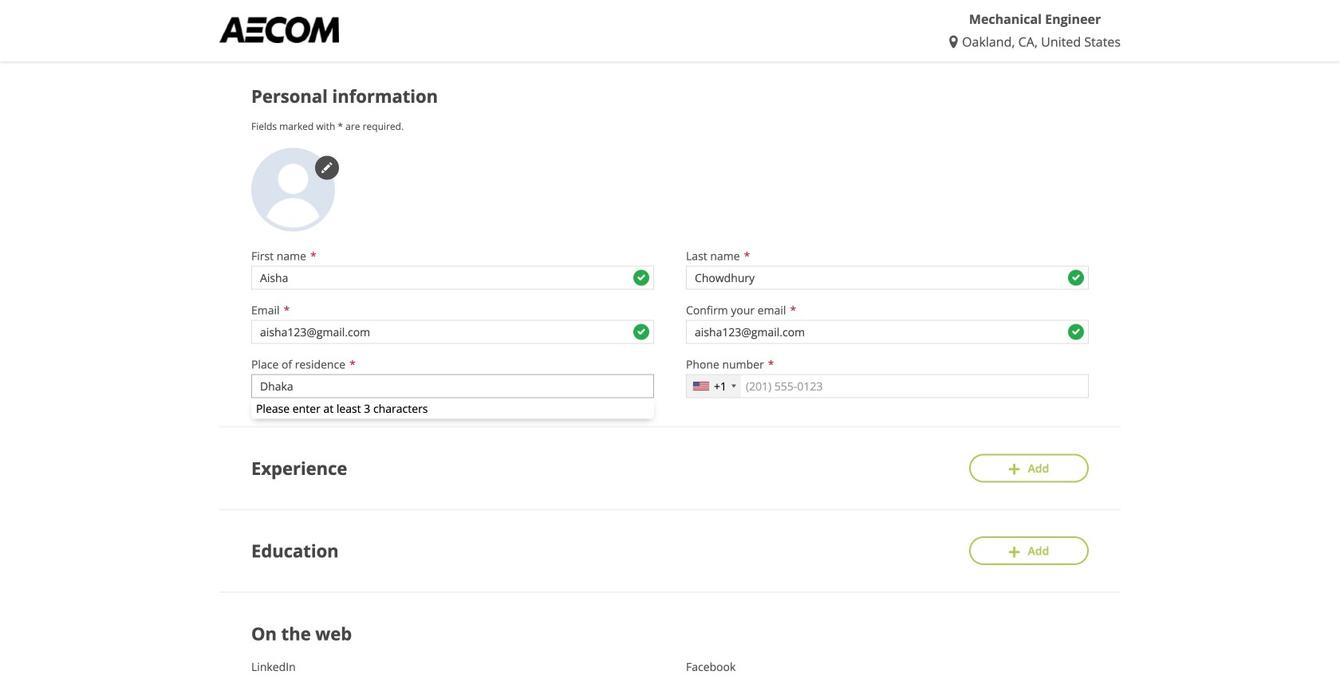 Task type: vqa. For each thing, say whether or not it's contained in the screenshot.
Location image
yes



Task type: describe. For each thing, give the bounding box(es) containing it.
aecom logo image
[[219, 17, 339, 43]]



Task type: locate. For each thing, give the bounding box(es) containing it.
location image
[[950, 36, 962, 48]]



